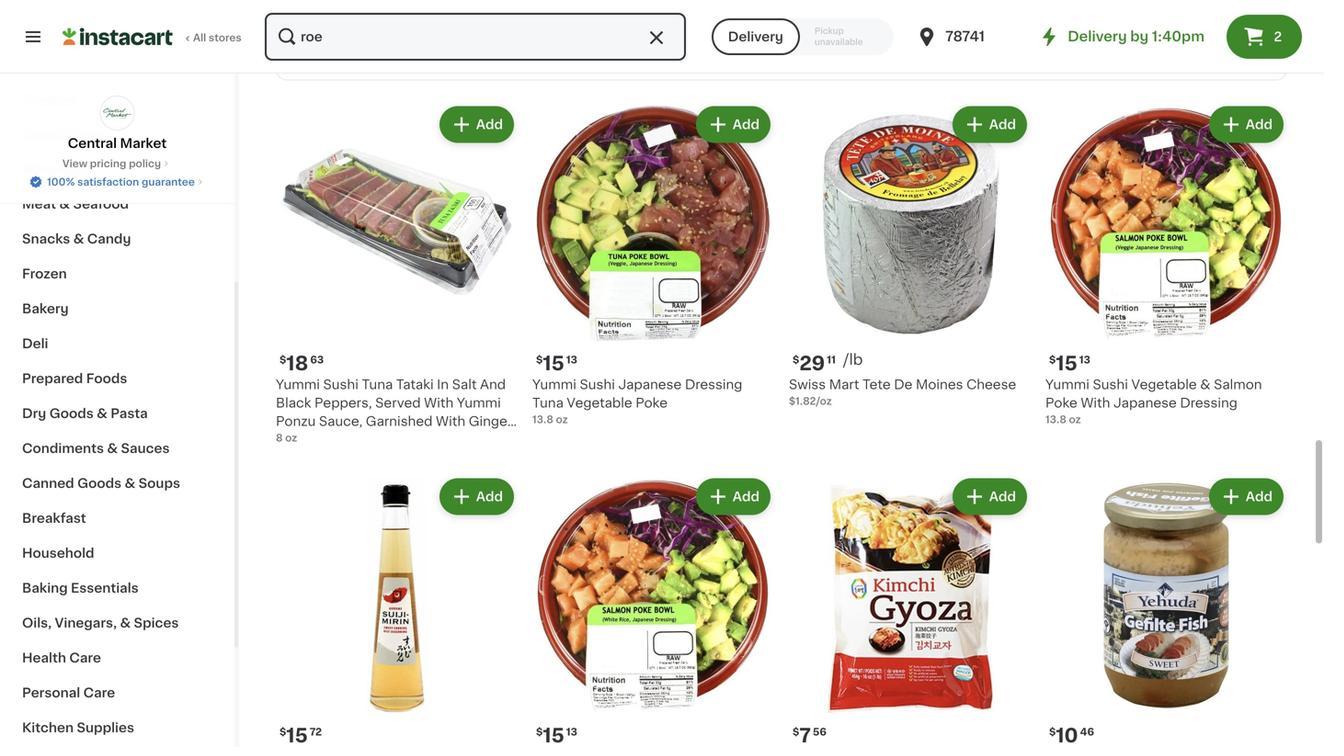 Task type: vqa. For each thing, say whether or not it's contained in the screenshot.


Task type: locate. For each thing, give the bounding box(es) containing it.
1 vertical spatial ounce
[[957, 31, 1000, 44]]

0 horizontal spatial sushi
[[323, 378, 359, 391]]

salt, inside morton iodized salt, 26 ounce
[[1058, 12, 1086, 25]]

2 poke from the left
[[1046, 397, 1078, 410]]

None search field
[[263, 11, 688, 63]]

1 horizontal spatial dressing
[[1180, 397, 1238, 410]]

1 vertical spatial vegetable
[[567, 397, 632, 410]]

delivery
[[1068, 30, 1127, 43], [728, 30, 784, 43]]

0 horizontal spatial japanese
[[619, 378, 682, 391]]

sushi inside yummi sushi japanese dressing tuna vegetable poke 13.8 oz
[[580, 378, 615, 391]]

18
[[286, 354, 308, 373]]

& left eggs
[[61, 128, 72, 141]]

1 horizontal spatial salt,
[[1058, 12, 1086, 25]]

product group containing 7
[[789, 475, 1031, 748]]

yummi for yummi sushi japanese dressing tuna vegetable poke 13.8 oz
[[533, 378, 577, 391]]

foods
[[86, 373, 127, 385]]

morton up many
[[768, 12, 815, 25]]

central market link
[[68, 96, 167, 153]]

add for $ 15 13
[[733, 491, 760, 503]]

central
[[68, 137, 117, 150]]

$ 15 13 for yummi sushi japanese dressing tuna vegetable poke
[[536, 354, 578, 373]]

1 horizontal spatial tuna
[[533, 397, 564, 410]]

1 horizontal spatial and
[[480, 378, 506, 391]]

0 horizontal spatial salt,
[[853, 12, 881, 25]]

0 vertical spatial tuna
[[362, 378, 393, 391]]

0 horizontal spatial delivery
[[728, 30, 784, 43]]

1 horizontal spatial sushi
[[580, 378, 615, 391]]

tuna inside yummi sushi japanese dressing tuna vegetable poke 13.8 oz
[[533, 397, 564, 410]]

product group containing 29
[[789, 102, 1031, 409]]

add for yummi sushi japanese dressing tuna vegetable poke 13.8 oz
[[733, 118, 760, 131]]

morton inside morton iodized salt, 26 ounce
[[957, 12, 1004, 25]]

& down 100%
[[59, 198, 70, 211]]

goods
[[49, 407, 94, 420], [77, 477, 122, 490]]

seafood
[[73, 198, 129, 211]]

canned goods & soups link
[[11, 466, 224, 501]]

1 horizontal spatial 26
[[885, 12, 901, 25]]

and down sauce,
[[326, 434, 352, 446]]

add
[[476, 118, 503, 131], [733, 118, 760, 131], [989, 118, 1016, 131], [1246, 118, 1273, 131], [476, 491, 503, 503], [733, 491, 760, 503], [989, 491, 1016, 503], [1246, 491, 1273, 503]]

0 vertical spatial dressing
[[685, 378, 743, 391]]

dry goods & pasta link
[[11, 396, 224, 431]]

salmon
[[1214, 378, 1262, 391]]

all stores
[[193, 33, 242, 43]]

meat
[[22, 198, 56, 211]]

3 sushi from the left
[[1093, 378, 1128, 391]]

tete
[[863, 378, 891, 391]]

view pricing policy
[[62, 159, 161, 169]]

sushi inside yummi sushi vegetable & salmon poke with japanese dressing 13.8 oz
[[1093, 378, 1128, 391]]

tuna inside yummi sushi tuna tataki in salt and black peppers, served with yummi ponzu sauce, garnished with ginger, wasabi and soy sauce
[[362, 378, 393, 391]]

2 morton from the left
[[957, 12, 1004, 25]]

1 sushi from the left
[[323, 378, 359, 391]]

iodized
[[1007, 12, 1054, 25]]

product group
[[276, 102, 518, 446], [533, 102, 774, 427], [789, 102, 1031, 409], [1046, 102, 1288, 427], [276, 475, 518, 748], [533, 475, 774, 748], [789, 475, 1031, 748], [1046, 475, 1288, 748]]

morton iodized salt, 26 ounce button
[[957, 0, 1138, 61]]

goods for canned
[[77, 477, 122, 490]]

meat & seafood
[[22, 198, 129, 211]]

1:40pm
[[1152, 30, 1205, 43]]

health care link
[[11, 641, 224, 676]]

black
[[276, 397, 311, 410]]

yummi right "salt"
[[533, 378, 577, 391]]

dressing
[[685, 378, 743, 391], [1180, 397, 1238, 410]]

poke inside yummi sushi vegetable & salmon poke with japanese dressing 13.8 oz
[[1046, 397, 1078, 410]]

soups
[[139, 477, 180, 490]]

2 horizontal spatial 26
[[1089, 12, 1106, 25]]

vegetable
[[1132, 378, 1197, 391], [567, 397, 632, 410]]

morton for morton plain salt, 26 ounce 26 oz
[[768, 12, 815, 25]]

prepared
[[22, 373, 83, 385]]

1 horizontal spatial 13.8
[[1046, 415, 1067, 425]]

15
[[543, 354, 564, 373], [1056, 354, 1078, 373], [286, 727, 308, 746], [543, 727, 564, 746]]

kitchen
[[22, 722, 74, 735]]

policy
[[129, 159, 161, 169]]

1 horizontal spatial vegetable
[[1132, 378, 1197, 391]]

1 poke from the left
[[636, 397, 668, 410]]

$ inside $ 18 63
[[280, 355, 286, 365]]

goods down the condiments & sauces
[[77, 477, 122, 490]]

oz inside morton plain salt, 26 ounce 26 oz
[[784, 30, 796, 40]]

$29.11 per pound element
[[789, 352, 1031, 376]]

baking essentials link
[[11, 571, 224, 606]]

1 horizontal spatial morton
[[957, 12, 1004, 25]]

0 vertical spatial ounce
[[904, 12, 948, 25]]

care for health care
[[69, 652, 101, 665]]

yummi sushi tuna tataki in salt and black peppers, served with yummi ponzu sauce, garnished with ginger, wasabi and soy sauce
[[276, 378, 515, 446]]

1 horizontal spatial delivery
[[1068, 30, 1127, 43]]

wasabi
[[276, 434, 323, 446]]

yummi up "black"
[[276, 378, 320, 391]]

and right "salt"
[[480, 378, 506, 391]]

japanese
[[619, 378, 682, 391], [1114, 397, 1177, 410]]

meat & seafood link
[[11, 187, 224, 222]]

oz
[[784, 30, 796, 40], [556, 415, 568, 425], [1069, 415, 1081, 425], [285, 433, 297, 443]]

0 vertical spatial vegetable
[[1132, 378, 1197, 391]]

$ 10 46
[[1049, 727, 1095, 746]]

2 button
[[1227, 15, 1302, 59]]

& left pasta
[[97, 407, 107, 420]]

add for yummi sushi vegetable & salmon poke with japanese dressing 13.8 oz
[[1246, 118, 1273, 131]]

salt, inside morton plain salt, 26 ounce 26 oz
[[853, 12, 881, 25]]

1 vertical spatial tuna
[[533, 397, 564, 410]]

0 horizontal spatial 13.8
[[533, 415, 554, 425]]

yummi
[[276, 378, 320, 391], [533, 378, 577, 391], [1046, 378, 1090, 391], [457, 397, 501, 410]]

0 vertical spatial japanese
[[619, 378, 682, 391]]

salt,
[[853, 12, 881, 25], [1058, 12, 1086, 25]]

oz inside yummi sushi japanese dressing tuna vegetable poke 13.8 oz
[[556, 415, 568, 425]]

$ 15 13 for yummi sushi vegetable & salmon poke with japanese dressing
[[1049, 354, 1091, 373]]

served
[[375, 397, 421, 410]]

bakery
[[22, 303, 69, 315]]

delivery inside "button"
[[728, 30, 784, 43]]

yummi for yummi sushi tuna tataki in salt and black peppers, served with yummi ponzu sauce, garnished with ginger, wasabi and soy sauce
[[276, 378, 320, 391]]

produce link
[[11, 82, 224, 117]]

0 horizontal spatial ounce
[[904, 12, 948, 25]]

/lb
[[843, 353, 863, 367]]

2 salt, from the left
[[1058, 12, 1086, 25]]

1 morton from the left
[[768, 12, 815, 25]]

add button for $ 7 56
[[955, 480, 1026, 514]]

0 vertical spatial care
[[69, 652, 101, 665]]

pasta
[[111, 407, 148, 420]]

yummi inside yummi sushi vegetable & salmon poke with japanese dressing 13.8 oz
[[1046, 378, 1090, 391]]

swiss mart tete de moines cheese $1.82/oz
[[789, 378, 1017, 406]]

delivery button
[[712, 18, 800, 55]]

$ 15 72
[[280, 727, 322, 746]]

goods down prepared foods
[[49, 407, 94, 420]]

ounce inside morton iodized salt, 26 ounce
[[957, 31, 1000, 44]]

yummi for yummi sushi vegetable & salmon poke with japanese dressing 13.8 oz
[[1046, 378, 1090, 391]]

oils,
[[22, 617, 52, 630]]

0 horizontal spatial vegetable
[[567, 397, 632, 410]]

1 horizontal spatial poke
[[1046, 397, 1078, 410]]

household
[[22, 547, 94, 560]]

salt, right "iodized" on the right
[[1058, 12, 1086, 25]]

11
[[827, 355, 836, 365]]

canned goods & soups
[[22, 477, 180, 490]]

plain
[[818, 12, 850, 25]]

eggs
[[75, 128, 108, 141]]

1 vertical spatial care
[[83, 687, 115, 700]]

0 horizontal spatial poke
[[636, 397, 668, 410]]

salt, for iodized
[[1058, 12, 1086, 25]]

13
[[566, 355, 578, 365], [1080, 355, 1091, 365], [566, 727, 578, 738]]

13.8 inside yummi sushi vegetable & salmon poke with japanese dressing 13.8 oz
[[1046, 415, 1067, 425]]

morton up the 78741
[[957, 12, 1004, 25]]

care up supplies
[[83, 687, 115, 700]]

78741
[[946, 30, 985, 43]]

1 vertical spatial dressing
[[1180, 397, 1238, 410]]

salt, for plain
[[853, 12, 881, 25]]

satisfaction
[[77, 177, 139, 187]]

salt, right plain
[[853, 12, 881, 25]]

cheese
[[967, 378, 1017, 391]]

& inside yummi sushi vegetable & salmon poke with japanese dressing 13.8 oz
[[1201, 378, 1211, 391]]

snacks
[[22, 233, 70, 246]]

soy
[[355, 434, 380, 446]]

snacks & candy link
[[11, 222, 224, 257]]

ounce for morton iodized salt, 26 ounce
[[957, 31, 1000, 44]]

ginger,
[[469, 415, 515, 428]]

1 vertical spatial japanese
[[1114, 397, 1177, 410]]

1 vertical spatial and
[[326, 434, 352, 446]]

add button
[[441, 108, 512, 141], [698, 108, 769, 141], [955, 108, 1026, 141], [1211, 108, 1282, 141], [441, 480, 512, 514], [698, 480, 769, 514], [955, 480, 1026, 514], [1211, 480, 1282, 514]]

morton for morton iodized salt, 26 ounce
[[957, 12, 1004, 25]]

2 horizontal spatial sushi
[[1093, 378, 1128, 391]]

Search field
[[265, 13, 686, 61]]

1 horizontal spatial japanese
[[1114, 397, 1177, 410]]

add button for $ 15 13
[[698, 480, 769, 514]]

mart
[[829, 378, 860, 391]]

dairy & eggs
[[22, 128, 108, 141]]

ounce inside morton plain salt, 26 ounce 26 oz
[[904, 12, 948, 25]]

japanese inside yummi sushi japanese dressing tuna vegetable poke 13.8 oz
[[619, 378, 682, 391]]

1 vertical spatial goods
[[77, 477, 122, 490]]

morton inside morton plain salt, 26 ounce 26 oz
[[768, 12, 815, 25]]

yummi right "cheese"
[[1046, 378, 1090, 391]]

1 horizontal spatial ounce
[[957, 31, 1000, 44]]

26 inside morton iodized salt, 26 ounce
[[1089, 12, 1106, 25]]

salt
[[452, 378, 477, 391]]

and
[[480, 378, 506, 391], [326, 434, 352, 446]]

sushi inside yummi sushi tuna tataki in salt and black peppers, served with yummi ponzu sauce, garnished with ginger, wasabi and soy sauce
[[323, 378, 359, 391]]

0 horizontal spatial and
[[326, 434, 352, 446]]

& left sauces
[[107, 442, 118, 455]]

& left salmon
[[1201, 378, 1211, 391]]

yummi inside yummi sushi japanese dressing tuna vegetable poke 13.8 oz
[[533, 378, 577, 391]]

1 salt, from the left
[[853, 12, 881, 25]]

1 13.8 from the left
[[533, 415, 554, 425]]

2 sushi from the left
[[580, 378, 615, 391]]

vegetable inside yummi sushi vegetable & salmon poke with japanese dressing 13.8 oz
[[1132, 378, 1197, 391]]

0 horizontal spatial morton
[[768, 12, 815, 25]]

condiments & sauces
[[22, 442, 170, 455]]

13.8
[[533, 415, 554, 425], [1046, 415, 1067, 425]]

ounce
[[904, 12, 948, 25], [957, 31, 1000, 44]]

care down vinegars,
[[69, 652, 101, 665]]

0 vertical spatial goods
[[49, 407, 94, 420]]

0 horizontal spatial dressing
[[685, 378, 743, 391]]

poke inside yummi sushi japanese dressing tuna vegetable poke 13.8 oz
[[636, 397, 668, 410]]

$ inside $ 10 46
[[1049, 727, 1056, 738]]

oz inside yummi sushi vegetable & salmon poke with japanese dressing 13.8 oz
[[1069, 415, 1081, 425]]

0 horizontal spatial tuna
[[362, 378, 393, 391]]

0 vertical spatial and
[[480, 378, 506, 391]]

13.8 inside yummi sushi japanese dressing tuna vegetable poke 13.8 oz
[[533, 415, 554, 425]]

72
[[310, 727, 322, 738]]

2 13.8 from the left
[[1046, 415, 1067, 425]]

in
[[818, 49, 827, 59]]

add for swiss mart tete de moines cheese $1.82/oz
[[989, 118, 1016, 131]]

$ 15 13
[[536, 354, 578, 373], [1049, 354, 1091, 373], [536, 727, 578, 746]]

yummi sushi japanese dressing tuna vegetable poke 13.8 oz
[[533, 378, 743, 425]]



Task type: describe. For each thing, give the bounding box(es) containing it.
morton plain salt, 26 ounce 26 oz
[[768, 12, 948, 40]]

condiments
[[22, 442, 104, 455]]

care for personal care
[[83, 687, 115, 700]]

sauces
[[121, 442, 170, 455]]

condiments & sauces link
[[11, 431, 224, 466]]

in
[[437, 378, 449, 391]]

100% satisfaction guarantee button
[[29, 171, 206, 189]]

all stores link
[[63, 11, 243, 63]]

household link
[[11, 536, 224, 571]]

prepared foods
[[22, 373, 127, 385]]

$1.82/oz
[[789, 396, 832, 406]]

add button for $ 10 46
[[1211, 480, 1282, 514]]

0 horizontal spatial 26
[[768, 30, 781, 40]]

morton iodized salt, 26 ounce
[[957, 12, 1106, 44]]

baking
[[22, 582, 68, 595]]

sushi for vegetable
[[1093, 378, 1128, 391]]

add button for swiss mart tete de moines cheese $1.82/oz
[[955, 108, 1026, 141]]

stock
[[830, 49, 859, 59]]

dressing inside yummi sushi japanese dressing tuna vegetable poke 13.8 oz
[[685, 378, 743, 391]]

dry goods & pasta
[[22, 407, 148, 420]]

delivery by 1:40pm
[[1068, 30, 1205, 43]]

many in stock
[[786, 49, 859, 59]]

ounce for morton plain salt, 26 ounce 26 oz
[[904, 12, 948, 25]]

japanese inside yummi sushi vegetable & salmon poke with japanese dressing 13.8 oz
[[1114, 397, 1177, 410]]

10
[[1056, 727, 1079, 746]]

personal care
[[22, 687, 115, 700]]

63
[[310, 355, 324, 365]]

100%
[[47, 177, 75, 187]]

vegetable inside yummi sushi japanese dressing tuna vegetable poke 13.8 oz
[[567, 397, 632, 410]]

$ inside $ 29 11
[[793, 355, 800, 365]]

peppers,
[[315, 397, 372, 410]]

8 oz
[[276, 433, 297, 443]]

13 for vegetable
[[566, 355, 578, 365]]

13 for poke
[[1080, 355, 1091, 365]]

baking essentials
[[22, 582, 139, 595]]

add button for yummi sushi japanese dressing tuna vegetable poke 13.8 oz
[[698, 108, 769, 141]]

26 for morton iodized salt, 26 ounce
[[1089, 12, 1106, 25]]

kitchen supplies
[[22, 722, 134, 735]]

essentials
[[71, 582, 139, 595]]

tataki
[[396, 378, 434, 391]]

add button for yummi sushi vegetable & salmon poke with japanese dressing 13.8 oz
[[1211, 108, 1282, 141]]

add for $ 15 72
[[476, 491, 503, 503]]

breakfast
[[22, 512, 86, 525]]

personal
[[22, 687, 80, 700]]

sushi for tuna
[[323, 378, 359, 391]]

& left the candy
[[73, 233, 84, 246]]

de
[[894, 378, 913, 391]]

100% satisfaction guarantee
[[47, 177, 195, 187]]

add button for $ 15 72
[[441, 480, 512, 514]]

service type group
[[712, 18, 894, 55]]

& left soups
[[125, 477, 135, 490]]

add for $ 7 56
[[989, 491, 1016, 503]]

delivery for delivery by 1:40pm
[[1068, 30, 1127, 43]]

delivery for delivery
[[728, 30, 784, 43]]

moines
[[916, 378, 963, 391]]

& left spices
[[120, 617, 131, 630]]

goods for dry
[[49, 407, 94, 420]]

$ 18 63
[[280, 354, 324, 373]]

product group containing 18
[[276, 102, 518, 446]]

add for $ 10 46
[[1246, 491, 1273, 503]]

swiss
[[789, 378, 826, 391]]

$ 7 56
[[793, 727, 827, 746]]

personal care link
[[11, 676, 224, 711]]

product group containing 10
[[1046, 475, 1288, 748]]

46
[[1080, 727, 1095, 738]]

yummi up ginger,
[[457, 397, 501, 410]]

instacart logo image
[[63, 26, 173, 48]]

health
[[22, 652, 66, 665]]

central market
[[68, 137, 167, 150]]

ponzu
[[276, 415, 316, 428]]

market
[[120, 137, 167, 150]]

view
[[62, 159, 87, 169]]

8
[[276, 433, 283, 443]]

deli link
[[11, 327, 224, 361]]

many
[[786, 49, 816, 59]]

oils, vinegars, & spices
[[22, 617, 179, 630]]

dry
[[22, 407, 46, 420]]

all
[[193, 33, 206, 43]]

central market logo image
[[100, 96, 135, 131]]

health care
[[22, 652, 101, 665]]

canned
[[22, 477, 74, 490]]

by
[[1131, 30, 1149, 43]]

produce
[[22, 93, 78, 106]]

dressing inside yummi sushi vegetable & salmon poke with japanese dressing 13.8 oz
[[1180, 397, 1238, 410]]

kitchen supplies link
[[11, 711, 224, 746]]

with inside yummi sushi vegetable & salmon poke with japanese dressing 13.8 oz
[[1081, 397, 1111, 410]]

frozen
[[22, 268, 67, 281]]

deli
[[22, 338, 48, 350]]

26 for morton plain salt, 26 ounce 26 oz
[[885, 12, 901, 25]]

delivery by 1:40pm link
[[1039, 26, 1205, 48]]

$ inside $ 7 56
[[793, 727, 800, 738]]

beverages link
[[11, 152, 224, 187]]

$ inside $ 15 72
[[280, 727, 286, 738]]

dairy & eggs link
[[11, 117, 224, 152]]

sushi for japanese
[[580, 378, 615, 391]]

7
[[800, 727, 811, 746]]

bakery link
[[11, 292, 224, 327]]

guarantee
[[142, 177, 195, 187]]

breakfast link
[[11, 501, 224, 536]]

yummi sushi vegetable & salmon poke with japanese dressing 13.8 oz
[[1046, 378, 1262, 425]]

stores
[[209, 33, 242, 43]]

sauce
[[383, 434, 424, 446]]

29
[[800, 354, 825, 373]]



